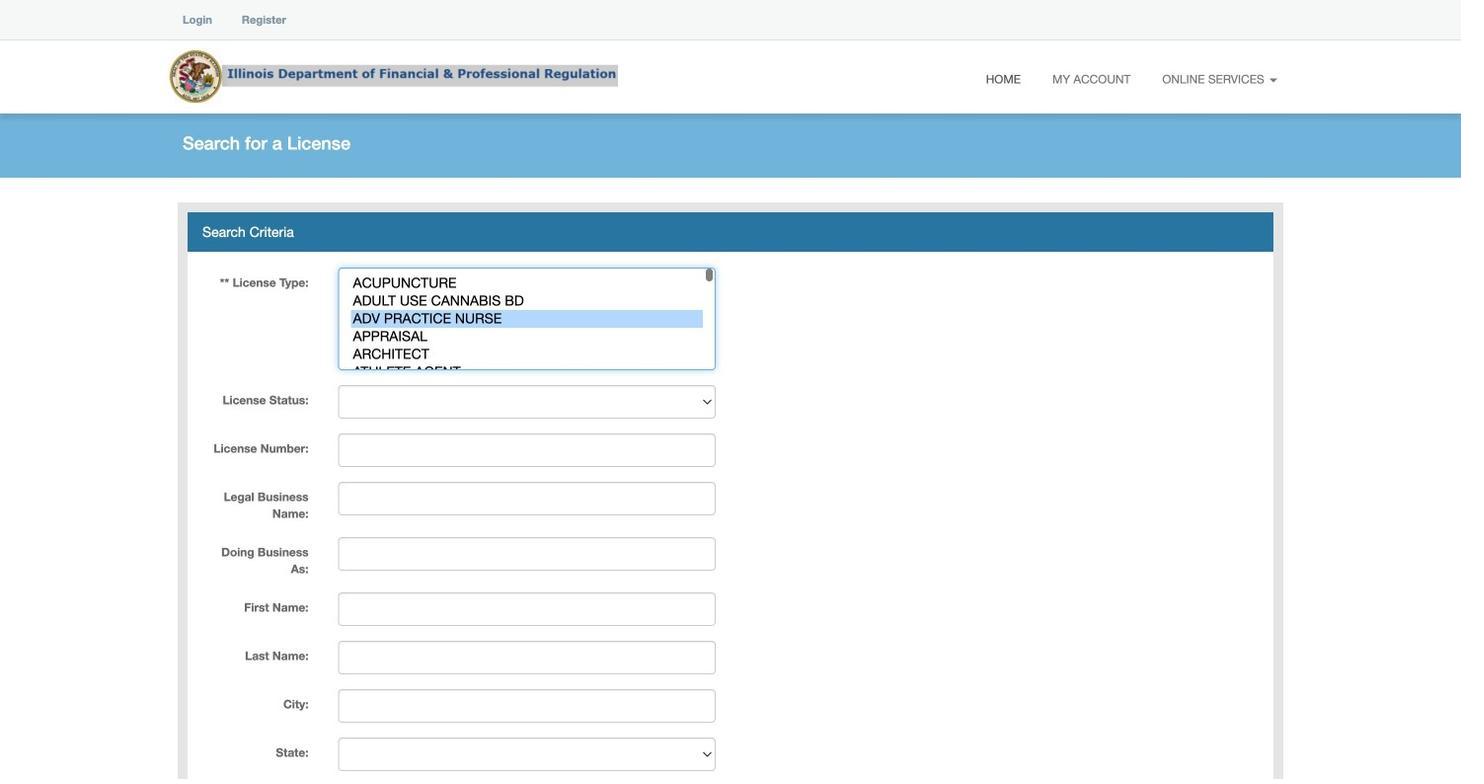Task type: locate. For each thing, give the bounding box(es) containing it.
None text field
[[338, 593, 716, 626], [338, 641, 716, 675], [338, 689, 716, 723], [338, 593, 716, 626], [338, 641, 716, 675], [338, 689, 716, 723]]

None text field
[[338, 434, 716, 467], [338, 482, 716, 516], [338, 537, 716, 571], [338, 434, 716, 467], [338, 482, 716, 516], [338, 537, 716, 571]]



Task type: vqa. For each thing, say whether or not it's contained in the screenshot.
non-
no



Task type: describe. For each thing, give the bounding box(es) containing it.
illinois department of financial and professional regulation image
[[168, 44, 618, 108]]



